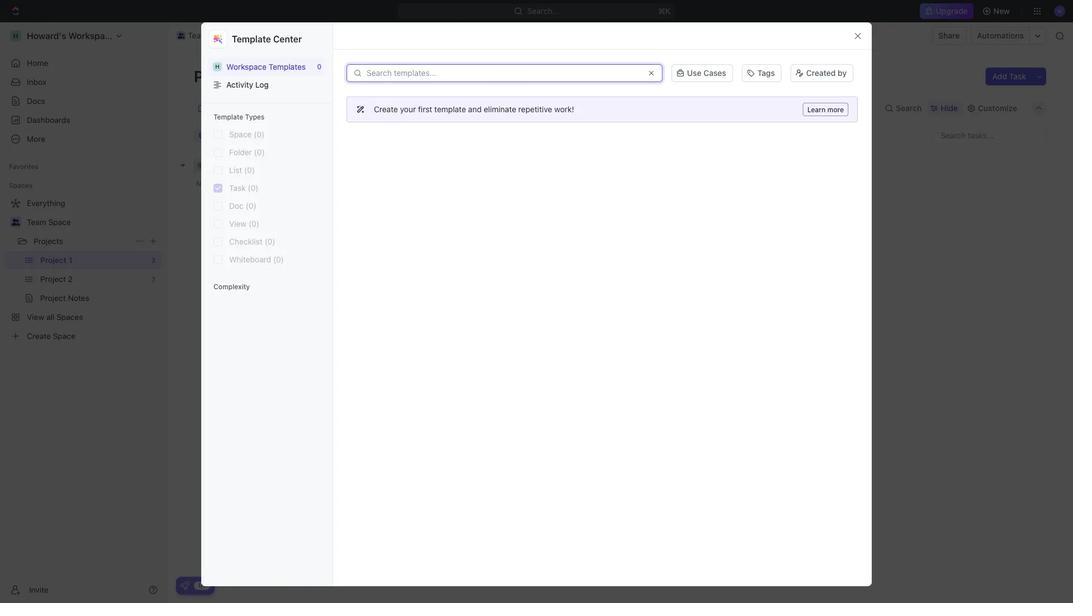 Task type: vqa. For each thing, say whether or not it's contained in the screenshot.
Doc
yes



Task type: describe. For each thing, give the bounding box(es) containing it.
list for list (0)
[[229, 166, 242, 175]]

inbox link
[[4, 73, 162, 91]]

board
[[209, 104, 231, 113]]

Search templates... text field
[[367, 69, 641, 78]]

docs link
[[4, 92, 162, 110]]

activity log
[[226, 80, 269, 89]]

new button
[[978, 2, 1017, 20]]

spaces
[[9, 182, 33, 190]]

complexity
[[214, 283, 250, 291]]

customize button
[[964, 101, 1021, 116]]

gantt link
[[337, 101, 360, 116]]

eliminate
[[484, 105, 517, 114]]

0 vertical spatial project
[[309, 31, 335, 40]]

use
[[688, 69, 702, 78]]

⌘k
[[659, 6, 671, 16]]

workspace templates
[[226, 62, 306, 71]]

dashboards
[[27, 115, 70, 125]]

table link
[[378, 101, 400, 116]]

0 vertical spatial space
[[209, 31, 232, 40]]

by
[[838, 69, 847, 78]]

list for list
[[251, 104, 265, 113]]

user group image
[[11, 219, 20, 226]]

tags
[[758, 69, 775, 78]]

view
[[229, 220, 247, 229]]

created by
[[807, 69, 847, 78]]

new
[[994, 6, 1011, 16]]

user group image
[[178, 33, 185, 39]]

0
[[317, 63, 322, 71]]

types
[[245, 113, 265, 121]]

1 vertical spatial space
[[229, 130, 252, 139]]

activity
[[226, 80, 253, 89]]

search...
[[528, 6, 560, 16]]

assignees
[[466, 132, 499, 140]]

hide button
[[576, 129, 600, 142]]

1 horizontal spatial projects link
[[242, 29, 288, 43]]

project 1 link
[[295, 29, 343, 43]]

your
[[400, 105, 416, 114]]

tags button
[[738, 63, 787, 83]]

(0) for doc (0)
[[246, 202, 257, 211]]

workspace
[[226, 62, 267, 71]]

doc for doc
[[402, 87, 417, 96]]

and
[[468, 105, 482, 114]]

chat button
[[479, 79, 497, 105]]

docs
[[27, 96, 45, 106]]

home link
[[4, 54, 162, 72]]

doc button
[[402, 79, 417, 105]]

folder (0)
[[229, 148, 265, 157]]

share
[[939, 31, 960, 40]]

chat
[[479, 87, 497, 96]]

list (0)
[[229, 166, 255, 175]]

hide inside button
[[580, 132, 595, 140]]

‎task 1
[[225, 198, 248, 207]]

team inside sidebar "navigation"
[[27, 218, 46, 227]]

use cases
[[688, 69, 727, 78]]

more
[[828, 106, 844, 114]]

space inside sidebar "navigation"
[[48, 218, 71, 227]]

cases
[[704, 69, 727, 78]]

table
[[381, 104, 400, 113]]

dashboards link
[[4, 111, 162, 129]]

favorites button
[[4, 160, 43, 173]]

folder
[[229, 148, 252, 157]]

task 3 link
[[223, 234, 388, 250]]

share button
[[932, 27, 967, 45]]

repetitive
[[519, 105, 553, 114]]

1 / from the left
[[237, 31, 239, 40]]

dialog containing task
[[358, 78, 716, 257]]

Search tasks... text field
[[935, 127, 1046, 144]]

template types
[[214, 113, 265, 121]]

task up customize
[[1010, 72, 1027, 81]]

1 vertical spatial 3
[[244, 237, 249, 246]]

whiteboard for whiteboard
[[510, 87, 553, 96]]

template
[[435, 105, 466, 114]]

doc for doc (0)
[[229, 202, 244, 211]]

learn more
[[808, 106, 844, 114]]

center
[[273, 34, 302, 44]]

search
[[897, 104, 922, 113]]

list link
[[249, 101, 265, 116]]

create your first template and eliminate repetitive work!
[[374, 105, 574, 114]]

(0) for whiteboard (0)
[[273, 255, 284, 265]]

task down checklist (0)
[[242, 257, 258, 266]]

checklist
[[229, 237, 263, 247]]

customize
[[979, 104, 1018, 113]]

do
[[219, 162, 229, 170]]

task button
[[372, 79, 389, 105]]

automations
[[978, 31, 1025, 40]]

h
[[215, 63, 220, 70]]

task 3
[[225, 237, 249, 246]]

learn more link
[[803, 103, 849, 116]]

activity log button
[[209, 76, 326, 94]]

first
[[418, 105, 432, 114]]

create
[[374, 105, 398, 114]]

‎task 2 link
[[223, 214, 388, 230]]

1 horizontal spatial team
[[188, 31, 207, 40]]

template for template types
[[214, 113, 243, 121]]

created by button
[[791, 64, 854, 82]]

tags button
[[742, 64, 782, 82]]

task for task (0)
[[229, 184, 246, 193]]

(0) for task (0)
[[248, 184, 259, 193]]



Task type: locate. For each thing, give the bounding box(es) containing it.
task inside dialog
[[372, 87, 389, 96]]

(0) up 2
[[246, 202, 257, 211]]

favorites
[[9, 163, 38, 171]]

(0) for view (0)
[[249, 220, 259, 229]]

0 horizontal spatial /
[[237, 31, 239, 40]]

add task up customize
[[993, 72, 1027, 81]]

hide inside dropdown button
[[941, 104, 958, 113]]

2 vertical spatial space
[[48, 218, 71, 227]]

0 vertical spatial projects link
[[242, 29, 288, 43]]

team space right user group image
[[188, 31, 232, 40]]

template for template center
[[232, 34, 271, 44]]

(0) for folder (0)
[[254, 148, 265, 157]]

whiteboard up repetitive
[[510, 87, 553, 96]]

add task button up customize
[[986, 68, 1033, 86]]

(0) for checklist (0)
[[265, 237, 275, 247]]

assignees button
[[452, 129, 504, 142]]

1 vertical spatial team
[[27, 218, 46, 227]]

1 vertical spatial projects link
[[34, 233, 131, 251]]

/ up workspace
[[237, 31, 239, 40]]

0 horizontal spatial add task
[[225, 257, 258, 266]]

2 ‎task from the top
[[225, 218, 242, 227]]

1 vertical spatial team space link
[[27, 214, 160, 232]]

(0) right folder
[[254, 148, 265, 157]]

0 horizontal spatial hide
[[580, 132, 595, 140]]

1 vertical spatial add task button
[[220, 255, 263, 268]]

/ left project 1 link at the top
[[290, 31, 292, 40]]

(0) down folder (0)
[[244, 166, 255, 175]]

space right user group icon
[[48, 218, 71, 227]]

add task button down checklist
[[220, 255, 263, 268]]

None checkbox
[[214, 148, 223, 157], [214, 166, 223, 175], [214, 202, 223, 211], [214, 238, 223, 247], [214, 148, 223, 157], [214, 166, 223, 175], [214, 202, 223, 211], [214, 238, 223, 247]]

sidebar navigation
[[0, 22, 167, 604]]

0 horizontal spatial project
[[194, 67, 244, 85]]

1 vertical spatial project 1
[[194, 67, 259, 85]]

template up workspace
[[232, 34, 271, 44]]

2 / from the left
[[290, 31, 292, 40]]

1 vertical spatial template
[[214, 113, 243, 121]]

search button
[[882, 101, 926, 116]]

(0) down the types
[[254, 130, 265, 139]]

onboarding checklist button image
[[181, 582, 190, 591]]

task up ‎task 1
[[229, 184, 246, 193]]

use cases button
[[672, 64, 733, 82]]

1 horizontal spatial add task
[[993, 72, 1027, 81]]

tree containing team space
[[4, 195, 162, 346]]

‎task left 2
[[225, 218, 242, 227]]

task (0)
[[229, 184, 259, 193]]

add down task 3
[[225, 257, 240, 266]]

created
[[807, 69, 836, 78]]

automations button
[[972, 27, 1030, 44]]

0 horizontal spatial team
[[27, 218, 46, 227]]

projects link
[[242, 29, 288, 43], [34, 233, 131, 251]]

1 vertical spatial ‎task
[[225, 218, 242, 227]]

add task down checklist
[[225, 257, 258, 266]]

2
[[244, 218, 249, 227]]

1 horizontal spatial list
[[251, 104, 265, 113]]

calendar link
[[283, 101, 319, 116]]

1 horizontal spatial projects
[[256, 31, 285, 40]]

1 horizontal spatial add
[[993, 72, 1008, 81]]

0 vertical spatial team space link
[[174, 29, 235, 43]]

use cases button
[[667, 63, 738, 83]]

list right "do"
[[229, 166, 242, 175]]

view (0)
[[229, 220, 259, 229]]

team
[[188, 31, 207, 40], [27, 218, 46, 227]]

projects inside sidebar "navigation"
[[34, 237, 63, 246]]

0 horizontal spatial doc
[[229, 202, 244, 211]]

0 vertical spatial 1
[[337, 31, 341, 40]]

(0) for space (0)
[[254, 130, 265, 139]]

1 horizontal spatial team space link
[[174, 29, 235, 43]]

add task button
[[986, 68, 1033, 86], [220, 255, 263, 268]]

tree inside sidebar "navigation"
[[4, 195, 162, 346]]

1 horizontal spatial /
[[290, 31, 292, 40]]

team right user group icon
[[27, 218, 46, 227]]

0 vertical spatial projects
[[256, 31, 285, 40]]

0 vertical spatial hide
[[941, 104, 958, 113]]

team space inside sidebar "navigation"
[[27, 218, 71, 227]]

1 horizontal spatial team space
[[188, 31, 232, 40]]

1 horizontal spatial doc
[[402, 87, 417, 96]]

1/5
[[198, 583, 206, 589]]

doc up ‎task 2
[[229, 202, 244, 211]]

1 vertical spatial hide
[[580, 132, 595, 140]]

0 vertical spatial ‎task
[[225, 198, 242, 207]]

reminder
[[430, 87, 466, 96]]

0 vertical spatial 3
[[242, 162, 246, 170]]

0 horizontal spatial projects
[[34, 237, 63, 246]]

0 horizontal spatial project 1
[[194, 67, 259, 85]]

template up space (0)
[[214, 113, 243, 121]]

home
[[27, 58, 48, 68]]

add up customize
[[993, 72, 1008, 81]]

space (0)
[[229, 130, 265, 139]]

/
[[237, 31, 239, 40], [290, 31, 292, 40]]

gantt
[[339, 104, 360, 113]]

0 vertical spatial project 1
[[309, 31, 341, 40]]

0 vertical spatial template
[[232, 34, 271, 44]]

board link
[[206, 101, 231, 116]]

log
[[255, 80, 269, 89]]

0 vertical spatial add task button
[[986, 68, 1033, 86]]

1 horizontal spatial project 1
[[309, 31, 341, 40]]

‎task for ‎task 2
[[225, 218, 242, 227]]

1 vertical spatial add
[[225, 257, 240, 266]]

task for task
[[372, 87, 389, 96]]

created by button
[[787, 63, 858, 83]]

0 horizontal spatial whiteboard
[[229, 255, 271, 265]]

inbox
[[27, 77, 46, 87]]

whiteboard for whiteboard (0)
[[229, 255, 271, 265]]

dialog
[[358, 78, 716, 257]]

project
[[309, 31, 335, 40], [194, 67, 244, 85]]

1 vertical spatial list
[[229, 166, 242, 175]]

‎task
[[225, 198, 242, 207], [225, 218, 242, 227]]

1 vertical spatial 1
[[248, 67, 255, 85]]

checklist (0)
[[229, 237, 275, 247]]

onboarding checklist button element
[[181, 582, 190, 591]]

whiteboard
[[510, 87, 553, 96], [229, 255, 271, 265]]

reminder button
[[430, 79, 466, 105]]

0 horizontal spatial list
[[229, 166, 242, 175]]

space down template types
[[229, 130, 252, 139]]

0 horizontal spatial add
[[225, 257, 240, 266]]

upgrade
[[936, 6, 968, 16]]

0 vertical spatial add task
[[993, 72, 1027, 81]]

space up howard's workspace, , element
[[209, 31, 232, 40]]

calendar
[[285, 104, 319, 113]]

projects link inside sidebar "navigation"
[[34, 233, 131, 251]]

whiteboard button
[[510, 79, 553, 105]]

1 vertical spatial add task
[[225, 257, 258, 266]]

0 horizontal spatial team space
[[27, 218, 71, 227]]

1 vertical spatial whiteboard
[[229, 255, 271, 265]]

1 horizontal spatial add task button
[[986, 68, 1033, 86]]

(0) up doc (0)
[[248, 184, 259, 193]]

1 horizontal spatial whiteboard
[[510, 87, 553, 96]]

1 right "center"
[[337, 31, 341, 40]]

3 down view (0)
[[244, 237, 249, 246]]

‎task 2
[[225, 218, 249, 227]]

add
[[993, 72, 1008, 81], [225, 257, 240, 266]]

0 horizontal spatial projects link
[[34, 233, 131, 251]]

0 vertical spatial doc
[[402, 87, 417, 96]]

1 vertical spatial project
[[194, 67, 244, 85]]

doc
[[402, 87, 417, 96], [229, 202, 244, 211]]

1 down the task (0)
[[244, 198, 248, 207]]

whiteboard (0)
[[229, 255, 284, 265]]

to do
[[207, 162, 229, 170]]

doc inside dialog
[[402, 87, 417, 96]]

invite
[[29, 586, 49, 595]]

1 vertical spatial doc
[[229, 202, 244, 211]]

None checkbox
[[214, 130, 223, 139], [214, 184, 223, 193], [214, 220, 223, 229], [214, 256, 223, 265], [214, 130, 223, 139], [214, 184, 223, 193], [214, 220, 223, 229], [214, 256, 223, 265]]

(0)
[[254, 130, 265, 139], [254, 148, 265, 157], [244, 166, 255, 175], [248, 184, 259, 193], [246, 202, 257, 211], [249, 220, 259, 229], [265, 237, 275, 247], [273, 255, 284, 265]]

0 vertical spatial list
[[251, 104, 265, 113]]

1 ‎task from the top
[[225, 198, 242, 207]]

templates
[[269, 62, 306, 71]]

0 horizontal spatial add task button
[[220, 255, 263, 268]]

team space
[[188, 31, 232, 40], [27, 218, 71, 227]]

to
[[207, 162, 217, 170]]

0 vertical spatial whiteboard
[[510, 87, 553, 96]]

0 horizontal spatial team space link
[[27, 214, 160, 232]]

project 1
[[309, 31, 341, 40], [194, 67, 259, 85]]

howard's workspace, , element
[[213, 62, 222, 71]]

doc up the your
[[402, 87, 417, 96]]

1 horizontal spatial hide
[[941, 104, 958, 113]]

task
[[1010, 72, 1027, 81], [372, 87, 389, 96], [229, 184, 246, 193], [225, 237, 242, 246], [242, 257, 258, 266]]

0 vertical spatial add
[[993, 72, 1008, 81]]

hide button
[[928, 101, 962, 116]]

1 vertical spatial projects
[[34, 237, 63, 246]]

team space right user group icon
[[27, 218, 71, 227]]

1 left log
[[248, 67, 255, 85]]

‎task 1 link
[[223, 195, 388, 211]]

(0) right view
[[249, 220, 259, 229]]

doc (0)
[[229, 202, 257, 211]]

(0) for list (0)
[[244, 166, 255, 175]]

add task
[[993, 72, 1027, 81], [225, 257, 258, 266]]

tree
[[4, 195, 162, 346]]

upgrade link
[[921, 3, 974, 19]]

1
[[337, 31, 341, 40], [248, 67, 255, 85], [244, 198, 248, 207]]

2 vertical spatial 1
[[244, 198, 248, 207]]

1 vertical spatial team space
[[27, 218, 71, 227]]

list
[[251, 104, 265, 113], [229, 166, 242, 175]]

learn
[[808, 106, 826, 114]]

task up create
[[372, 87, 389, 96]]

(0) up whiteboard (0)
[[265, 237, 275, 247]]

0 vertical spatial team space
[[188, 31, 232, 40]]

3
[[242, 162, 246, 170], [244, 237, 249, 246]]

1 horizontal spatial project
[[309, 31, 335, 40]]

whiteboard down checklist (0)
[[229, 255, 271, 265]]

0 vertical spatial team
[[188, 31, 207, 40]]

(0) down checklist (0)
[[273, 255, 284, 265]]

‎task for ‎task 1
[[225, 198, 242, 207]]

‎task down the task (0)
[[225, 198, 242, 207]]

team right user group image
[[188, 31, 207, 40]]

3 down folder
[[242, 162, 246, 170]]

list down log
[[251, 104, 265, 113]]

task for task 3
[[225, 237, 242, 246]]

task down view
[[225, 237, 242, 246]]



